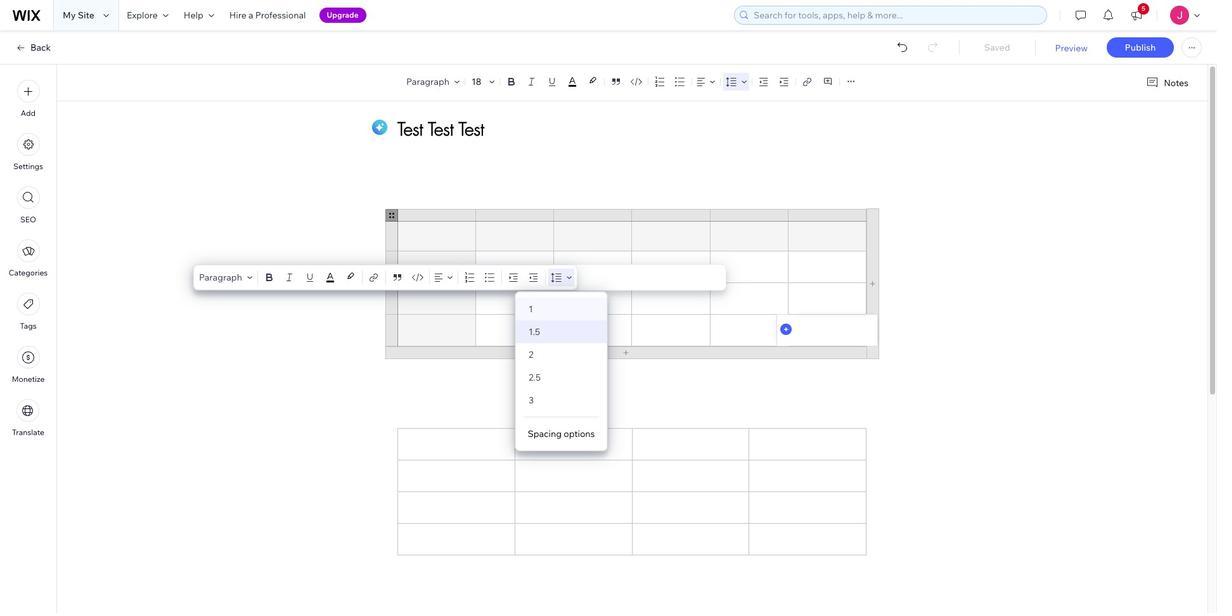 Task type: locate. For each thing, give the bounding box(es) containing it.
add
[[21, 108, 36, 118]]

2.5
[[529, 372, 541, 384]]

upgrade button
[[319, 8, 366, 23]]

hire a professional
[[229, 10, 306, 21]]

my site
[[63, 10, 94, 21]]

seo button
[[17, 186, 40, 224]]

notes button
[[1141, 74, 1193, 91]]

1 vertical spatial paragraph button
[[197, 269, 255, 287]]

2
[[529, 349, 534, 361]]

1 horizontal spatial paragraph
[[406, 76, 449, 87]]

spacing options button
[[516, 423, 607, 446]]

2 2.5
[[529, 349, 541, 384]]

menu
[[0, 72, 56, 445]]

paragraph
[[406, 76, 449, 87], [199, 272, 242, 283]]

1 vertical spatial paragraph
[[199, 272, 242, 283]]

0 vertical spatial paragraph
[[406, 76, 449, 87]]

preview button
[[1055, 42, 1088, 54]]

translate button
[[12, 399, 44, 437]]

0 horizontal spatial paragraph button
[[197, 269, 255, 287]]

0 horizontal spatial paragraph
[[199, 272, 242, 283]]

monetize button
[[12, 346, 45, 384]]

options
[[564, 429, 595, 440]]

1 horizontal spatial paragraph button
[[404, 73, 462, 91]]

help
[[184, 10, 203, 21]]

upgrade
[[327, 10, 359, 20]]

publish
[[1125, 42, 1156, 53]]

notes
[[1164, 77, 1189, 88]]

paragraph button
[[404, 73, 462, 91], [197, 269, 255, 287]]

hire a professional link
[[222, 0, 314, 30]]



Task type: describe. For each thing, give the bounding box(es) containing it.
site
[[78, 10, 94, 21]]

spacing
[[528, 429, 562, 440]]

explore
[[127, 10, 158, 21]]

1 1.5
[[529, 304, 540, 338]]

hire
[[229, 10, 247, 21]]

menu containing add
[[0, 72, 56, 445]]

Add a Catchy Title text field
[[398, 117, 853, 141]]

Search for tools, apps, help & more... field
[[750, 6, 1043, 24]]

help button
[[176, 0, 222, 30]]

back button
[[15, 42, 51, 53]]

5 button
[[1123, 0, 1151, 30]]

3 spacing options
[[528, 395, 595, 440]]

3
[[529, 395, 534, 406]]

tags
[[20, 321, 37, 331]]

small plus image
[[780, 324, 792, 335]]

back
[[30, 42, 51, 53]]

add button
[[17, 80, 40, 118]]

seo
[[20, 215, 36, 224]]

1.5
[[529, 327, 540, 338]]

categories button
[[9, 240, 48, 278]]

5
[[1142, 4, 1146, 13]]

professional
[[255, 10, 306, 21]]

publish button
[[1107, 37, 1174, 58]]

a
[[248, 10, 253, 21]]

my
[[63, 10, 76, 21]]

tags button
[[17, 293, 40, 331]]

1
[[529, 304, 533, 315]]

settings
[[13, 162, 43, 171]]

translate
[[12, 428, 44, 437]]

monetize
[[12, 375, 45, 384]]

small plus button
[[780, 324, 792, 335]]

settings button
[[13, 133, 43, 171]]

0 vertical spatial paragraph button
[[404, 73, 462, 91]]

preview
[[1055, 42, 1088, 54]]

categories
[[9, 268, 48, 278]]

Font Size field
[[470, 75, 484, 88]]



Task type: vqa. For each thing, say whether or not it's contained in the screenshot.
Notes button
yes



